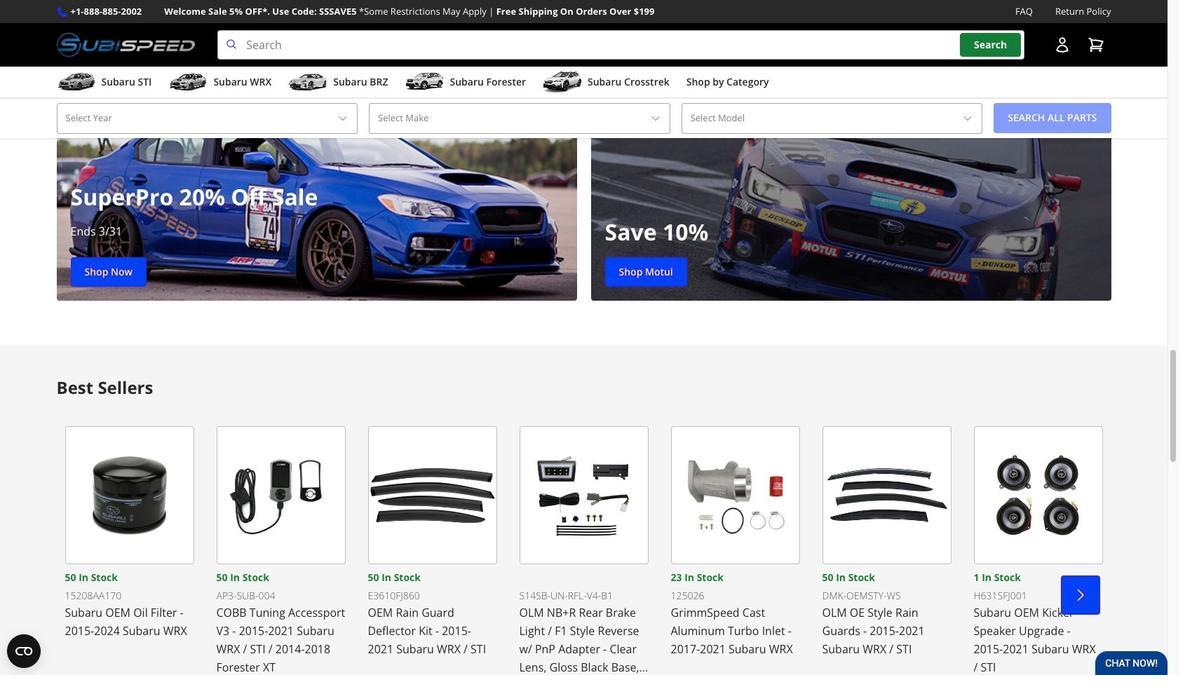Task type: describe. For each thing, give the bounding box(es) containing it.
a subaru crosstrek thumbnail image image
[[543, 72, 582, 93]]

olm oe style rain guards - 2015-2021 subaru wrx / sti image
[[823, 427, 952, 565]]

Select Year button
[[56, 103, 358, 134]]

Select Model button
[[682, 103, 983, 134]]

a subaru brz thumbnail image image
[[289, 72, 328, 93]]

cobb tuning accessport v3 - 2015-2021 subaru wrx / sti / 2014-2018 forester xt image
[[216, 427, 346, 565]]

select make image
[[650, 113, 661, 124]]

button image
[[1054, 37, 1071, 53]]

search input field
[[218, 30, 1025, 60]]

a subaru forester thumbnail image image
[[405, 72, 444, 93]]

subaru oem kicker speaker upgrade - 2015-2021 subaru wrx / sti image
[[974, 427, 1103, 565]]



Task type: vqa. For each thing, say whether or not it's contained in the screenshot.
"Subaru Wrx"
no



Task type: locate. For each thing, give the bounding box(es) containing it.
olm nb+r rear brake light / f1 style reverse w/ pnp adapter - clear lens, gloss black base, white bar - 2015-2021 subaru wrx / sti image
[[520, 427, 649, 565]]

a subaru wrx thumbnail image image
[[169, 72, 208, 93]]

subispeed logo image
[[56, 30, 195, 60]]

select model image
[[963, 113, 974, 124]]

open widget image
[[7, 635, 41, 669]]

a subaru sti thumbnail image image
[[56, 72, 96, 93]]

select year image
[[338, 113, 349, 124]]

grimmspeed cast aluminum turbo inlet - 2017-2021 subaru wrx image
[[671, 427, 800, 565]]

subaru oem oil filter - 2015-2024 subaru wrx image
[[65, 427, 194, 565]]

oem rain guard deflector kit - 2015-2021 subaru wrx / sti image
[[368, 427, 497, 565]]

Select Make button
[[369, 103, 671, 134]]



